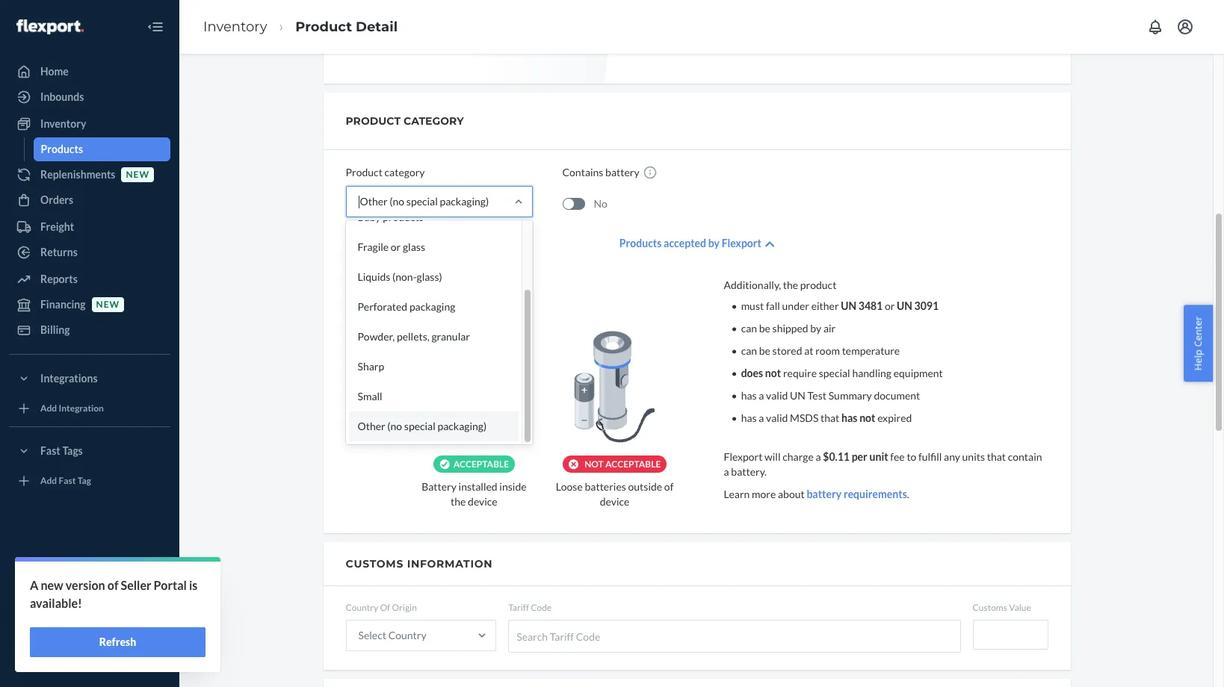 Task type: describe. For each thing, give the bounding box(es) containing it.
breadcrumbs navigation
[[191, 5, 410, 49]]

must
[[741, 300, 764, 313]]

add integration
[[40, 403, 104, 415]]

the inside battery installed inside the device
[[451, 496, 466, 508]]

integrations button
[[9, 367, 170, 391]]

0 horizontal spatial un
[[790, 390, 806, 402]]

feedback
[[64, 651, 109, 664]]

0 vertical spatial that
[[821, 412, 840, 425]]

a inside fee to fulfill any units that contain a battery.
[[724, 466, 729, 479]]

pellets,
[[397, 330, 430, 343]]

select
[[359, 630, 387, 642]]

unit
[[870, 451, 889, 464]]

2 acceptable from the left
[[606, 459, 661, 470]]

glass)
[[417, 271, 442, 283]]

0 horizontal spatial country
[[346, 603, 378, 614]]

information
[[407, 558, 493, 571]]

freight link
[[9, 215, 170, 239]]

1 acceptable from the left
[[454, 459, 509, 470]]

perforated
[[358, 301, 408, 313]]

category
[[404, 114, 464, 128]]

has for has a valid un test summary document
[[741, 390, 757, 402]]

financing
[[40, 298, 86, 311]]

1 vertical spatial country
[[389, 630, 427, 642]]

inventory inside breadcrumbs navigation
[[203, 18, 267, 35]]

value
[[1010, 603, 1032, 614]]

talk
[[40, 600, 59, 613]]

help center button
[[1185, 306, 1214, 382]]

be for shipped
[[759, 322, 771, 335]]

battery
[[422, 481, 457, 493]]

search
[[517, 631, 548, 644]]

version
[[66, 579, 105, 593]]

does not require special handling equipment
[[741, 367, 943, 380]]

more
[[752, 488, 776, 501]]

accepted
[[664, 237, 707, 250]]

at
[[805, 345, 814, 357]]

customs value
[[973, 603, 1032, 614]]

help inside 'button'
[[1192, 350, 1206, 371]]

0 vertical spatial battery
[[606, 166, 640, 179]]

room
[[816, 345, 840, 357]]

0 vertical spatial by
[[709, 237, 720, 250]]

home link
[[9, 60, 170, 84]]

reports link
[[9, 268, 170, 292]]

outside
[[628, 481, 663, 493]]

.
[[908, 488, 910, 501]]

3481
[[859, 300, 883, 313]]

loose batteries outside of device
[[556, 481, 674, 508]]

0 horizontal spatial code
[[531, 603, 552, 614]]

replenishments
[[40, 168, 115, 181]]

3091
[[915, 300, 939, 313]]

of
[[380, 603, 390, 614]]

products for products
[[41, 143, 83, 156]]

1 vertical spatial flexport
[[724, 451, 763, 464]]

liquids
[[358, 271, 391, 283]]

can for can be stored at room temperature
[[741, 345, 757, 357]]

add for add fast tag
[[40, 476, 57, 487]]

0 vertical spatial other
[[360, 195, 388, 208]]

give feedback button
[[9, 646, 170, 670]]

0 vertical spatial packaging)
[[440, 195, 489, 208]]

1 vertical spatial packaging)
[[438, 420, 487, 433]]

a down does
[[759, 390, 764, 402]]

close navigation image
[[147, 18, 164, 36]]

valid for msds
[[766, 412, 788, 425]]

charge
[[783, 451, 814, 464]]

liquids (non-glass)
[[358, 271, 442, 283]]

1 vertical spatial other (no special packaging)
[[358, 420, 487, 433]]

equipment
[[894, 367, 943, 380]]

1 horizontal spatial un
[[841, 300, 857, 313]]

fee
[[891, 451, 905, 464]]

integrations
[[40, 372, 98, 385]]

1 vertical spatial help center
[[40, 626, 97, 639]]

not acceptable
[[585, 459, 661, 470]]

help center inside 'button'
[[1192, 317, 1206, 371]]

1 horizontal spatial by
[[811, 322, 822, 335]]

document
[[874, 390, 921, 402]]

fast tags button
[[9, 440, 170, 464]]

handling
[[853, 367, 892, 380]]

flexport will charge a $0.11 per unit
[[724, 451, 889, 464]]

seller
[[121, 579, 151, 593]]

summary
[[829, 390, 872, 402]]

add for add integration
[[40, 403, 57, 415]]

open notifications image
[[1147, 18, 1165, 36]]

$0.11
[[823, 451, 850, 464]]

air
[[824, 322, 836, 335]]

any
[[944, 451, 961, 464]]

granular
[[432, 330, 470, 343]]

orders
[[40, 194, 73, 206]]

country of origin
[[346, 603, 417, 614]]

flexport logo image
[[16, 19, 84, 34]]

chevron up image
[[766, 239, 775, 250]]

has for has a valid msds that has not expired
[[741, 412, 757, 425]]

returns
[[40, 246, 78, 259]]

msds
[[790, 412, 819, 425]]

battery.
[[731, 466, 767, 479]]

0 vertical spatial not
[[766, 367, 782, 380]]

product category
[[346, 166, 425, 179]]

additionally, the product
[[724, 279, 837, 292]]

search tariff code
[[517, 631, 601, 644]]

0 horizontal spatial tariff
[[509, 603, 529, 614]]

1 horizontal spatial inventory link
[[203, 18, 267, 35]]

battery installed inside the device
[[422, 481, 527, 508]]

1 vertical spatial inventory
[[40, 117, 86, 130]]

1 vertical spatial (no
[[388, 420, 402, 433]]

portal
[[154, 579, 187, 593]]

to for fee
[[907, 451, 917, 464]]

to for talk
[[61, 600, 71, 613]]

inside
[[500, 481, 527, 493]]

products
[[383, 211, 424, 224]]

has a valid un test summary document
[[741, 390, 921, 402]]

tags
[[62, 445, 83, 458]]

installed
[[459, 481, 498, 493]]

has a valid msds that has not expired
[[741, 412, 912, 425]]

contain
[[1008, 451, 1043, 464]]



Task type: vqa. For each thing, say whether or not it's contained in the screenshot.
'2023' inside the "Reserve Storage Shipment STI6aebcf91ca Created Oct 23, 2023"
no



Task type: locate. For each thing, give the bounding box(es) containing it.
category
[[385, 166, 425, 179]]

code right search
[[576, 631, 601, 644]]

special up products
[[407, 195, 438, 208]]

fast left tags
[[40, 445, 60, 458]]

1 horizontal spatial help
[[1192, 350, 1206, 371]]

1 vertical spatial other
[[358, 420, 386, 433]]

or right '3481'
[[885, 300, 895, 313]]

other up baby
[[360, 195, 388, 208]]

1 vertical spatial inventory link
[[9, 112, 170, 136]]

0 horizontal spatial acceptable
[[454, 459, 509, 470]]

tariff right search
[[550, 631, 574, 644]]

fee to fulfill any units that contain a battery.
[[724, 451, 1043, 479]]

perforated packaging
[[358, 301, 456, 313]]

0 vertical spatial product
[[295, 18, 352, 35]]

1 vertical spatial the
[[451, 496, 466, 508]]

acceptable up installed
[[454, 459, 509, 470]]

0 horizontal spatial or
[[391, 241, 401, 253]]

0 vertical spatial add
[[40, 403, 57, 415]]

product for product category
[[346, 166, 383, 179]]

that down the "has a valid un test summary document"
[[821, 412, 840, 425]]

contains
[[563, 166, 604, 179]]

0 horizontal spatial inventory
[[40, 117, 86, 130]]

fast inside dropdown button
[[40, 445, 60, 458]]

fragile
[[358, 241, 389, 253]]

1 horizontal spatial inventory
[[203, 18, 267, 35]]

0 horizontal spatial that
[[821, 412, 840, 425]]

tariff up search
[[509, 603, 529, 614]]

battery up no
[[606, 166, 640, 179]]

1 horizontal spatial center
[[1192, 317, 1206, 347]]

new down products link
[[126, 169, 150, 181]]

2 be from the top
[[759, 345, 771, 357]]

0 horizontal spatial not
[[766, 367, 782, 380]]

0 horizontal spatial the
[[451, 496, 466, 508]]

to inside fee to fulfill any units that contain a battery.
[[907, 451, 917, 464]]

the down battery
[[451, 496, 466, 508]]

0 vertical spatial other (no special packaging)
[[360, 195, 489, 208]]

not right does
[[766, 367, 782, 380]]

product
[[295, 18, 352, 35], [346, 166, 383, 179]]

products for products accepted by flexport
[[620, 237, 662, 250]]

1 vertical spatial help
[[40, 626, 63, 639]]

be left stored
[[759, 345, 771, 357]]

new for replenishments
[[126, 169, 150, 181]]

special
[[407, 195, 438, 208], [819, 367, 851, 380], [404, 420, 436, 433]]

product left 'detail'
[[295, 18, 352, 35]]

1 horizontal spatial the
[[783, 279, 799, 292]]

2 device from the left
[[600, 496, 630, 508]]

1 vertical spatial not
[[860, 412, 876, 425]]

other (no special packaging) up products
[[360, 195, 489, 208]]

1 vertical spatial battery
[[807, 488, 842, 501]]

0 vertical spatial to
[[907, 451, 917, 464]]

no
[[594, 197, 608, 210]]

of inside a new version of seller portal is available!
[[108, 579, 119, 593]]

or
[[391, 241, 401, 253], [885, 300, 895, 313]]

temperature
[[842, 345, 900, 357]]

stored
[[773, 345, 803, 357]]

to right talk
[[61, 600, 71, 613]]

1 horizontal spatial not
[[860, 412, 876, 425]]

battery right about
[[807, 488, 842, 501]]

1 horizontal spatial of
[[665, 481, 674, 493]]

0 vertical spatial can
[[741, 322, 757, 335]]

tariff code
[[509, 603, 552, 614]]

other (no special packaging)
[[360, 195, 489, 208], [358, 420, 487, 433]]

0 vertical spatial new
[[126, 169, 150, 181]]

1 add from the top
[[40, 403, 57, 415]]

0 horizontal spatial center
[[65, 626, 97, 639]]

0 vertical spatial (no
[[390, 195, 405, 208]]

settings link
[[9, 570, 170, 594]]

0 horizontal spatial help
[[40, 626, 63, 639]]

1 vertical spatial center
[[65, 626, 97, 639]]

1 vertical spatial be
[[759, 345, 771, 357]]

0 vertical spatial fast
[[40, 445, 60, 458]]

(no
[[390, 195, 405, 208], [388, 420, 402, 433]]

country left the of
[[346, 603, 378, 614]]

open account menu image
[[1177, 18, 1195, 36]]

2 horizontal spatial un
[[897, 300, 913, 313]]

customs left value on the right bottom of the page
[[973, 603, 1008, 614]]

settings
[[40, 575, 78, 588]]

reports
[[40, 273, 78, 286]]

1 device from the left
[[468, 496, 498, 508]]

0 horizontal spatial of
[[108, 579, 119, 593]]

can for can be shipped by air
[[741, 322, 757, 335]]

other down small
[[358, 420, 386, 433]]

learn
[[724, 488, 750, 501]]

products left accepted
[[620, 237, 662, 250]]

of inside loose batteries outside of device
[[665, 481, 674, 493]]

a left battery.
[[724, 466, 729, 479]]

add
[[40, 403, 57, 415], [40, 476, 57, 487]]

refresh
[[99, 636, 136, 649]]

add left "integration"
[[40, 403, 57, 415]]

0 horizontal spatial battery
[[606, 166, 640, 179]]

to inside button
[[61, 600, 71, 613]]

customs for customs value
[[973, 603, 1008, 614]]

1 vertical spatial products
[[620, 237, 662, 250]]

select country
[[359, 630, 427, 642]]

product detail
[[295, 18, 398, 35]]

0 horizontal spatial to
[[61, 600, 71, 613]]

integration
[[59, 403, 104, 415]]

0 vertical spatial code
[[531, 603, 552, 614]]

0 horizontal spatial by
[[709, 237, 720, 250]]

support
[[73, 600, 111, 613]]

other (no special packaging) down small
[[358, 420, 487, 433]]

new inside a new version of seller portal is available!
[[41, 579, 63, 593]]

2 vertical spatial new
[[41, 579, 63, 593]]

acceptable up outside
[[606, 459, 661, 470]]

0 horizontal spatial new
[[41, 579, 63, 593]]

of right outside
[[665, 481, 674, 493]]

2 add from the top
[[40, 476, 57, 487]]

1 vertical spatial product
[[346, 166, 383, 179]]

of left seller
[[108, 579, 119, 593]]

0 vertical spatial country
[[346, 603, 378, 614]]

0 horizontal spatial help center
[[40, 626, 97, 639]]

of
[[665, 481, 674, 493], [108, 579, 119, 593]]

1 horizontal spatial help center
[[1192, 317, 1206, 371]]

can up does
[[741, 345, 757, 357]]

0 horizontal spatial customs
[[346, 558, 404, 571]]

code up search
[[531, 603, 552, 614]]

product inside breadcrumbs navigation
[[295, 18, 352, 35]]

add fast tag link
[[9, 470, 170, 493]]

help center link
[[9, 621, 170, 645]]

product left category
[[346, 166, 383, 179]]

fall
[[766, 300, 781, 313]]

1 vertical spatial or
[[885, 300, 895, 313]]

of for version
[[108, 579, 119, 593]]

fast
[[40, 445, 60, 458], [59, 476, 76, 487]]

packaging
[[410, 301, 456, 313]]

can be stored at room temperature
[[741, 345, 900, 357]]

country
[[346, 603, 378, 614], [389, 630, 427, 642]]

to right fee
[[907, 451, 917, 464]]

valid for un
[[766, 390, 788, 402]]

0 vertical spatial products
[[41, 143, 83, 156]]

1 horizontal spatial code
[[576, 631, 601, 644]]

be down fall
[[759, 322, 771, 335]]

fast left tag
[[59, 476, 76, 487]]

give
[[40, 651, 62, 664]]

must fall under either un 3481 or un 3091
[[741, 300, 939, 313]]

1 horizontal spatial acceptable
[[606, 459, 661, 470]]

flexport left 'chevron up' icon
[[722, 237, 762, 250]]

help
[[1192, 350, 1206, 371], [40, 626, 63, 639]]

packaging)
[[440, 195, 489, 208], [438, 420, 487, 433]]

product detail link
[[295, 18, 398, 35]]

(non-
[[393, 271, 417, 283]]

new for financing
[[96, 299, 120, 311]]

additionally,
[[724, 279, 781, 292]]

about
[[778, 488, 805, 501]]

device for installed
[[468, 496, 498, 508]]

that
[[821, 412, 840, 425], [988, 451, 1006, 464]]

by right accepted
[[709, 237, 720, 250]]

can down must
[[741, 322, 757, 335]]

a
[[759, 390, 764, 402], [759, 412, 764, 425], [816, 451, 821, 464], [724, 466, 729, 479]]

customs
[[346, 558, 404, 571], [973, 603, 1008, 614]]

customs up country of origin
[[346, 558, 404, 571]]

1 horizontal spatial new
[[96, 299, 120, 311]]

0 vertical spatial the
[[783, 279, 799, 292]]

products up replenishments
[[41, 143, 83, 156]]

battery requirements button
[[807, 488, 908, 502]]

0 horizontal spatial products
[[41, 143, 83, 156]]

country down origin
[[389, 630, 427, 642]]

center inside 'button'
[[1192, 317, 1206, 347]]

2 horizontal spatial new
[[126, 169, 150, 181]]

a
[[30, 579, 38, 593]]

device for batteries
[[600, 496, 630, 508]]

valid
[[766, 390, 788, 402], [766, 412, 788, 425]]

give feedback
[[40, 651, 109, 664]]

add down fast tags
[[40, 476, 57, 487]]

special up battery
[[404, 420, 436, 433]]

by left the air
[[811, 322, 822, 335]]

device inside battery installed inside the device
[[468, 496, 498, 508]]

to
[[907, 451, 917, 464], [61, 600, 71, 613]]

1 horizontal spatial battery
[[807, 488, 842, 501]]

under
[[783, 300, 810, 313]]

0 vertical spatial center
[[1192, 317, 1206, 347]]

0 horizontal spatial device
[[468, 496, 498, 508]]

a new version of seller portal is available!
[[30, 579, 198, 611]]

0 vertical spatial customs
[[346, 558, 404, 571]]

per
[[852, 451, 868, 464]]

inbounds
[[40, 90, 84, 103]]

that inside fee to fulfill any units that contain a battery.
[[988, 451, 1006, 464]]

units
[[963, 451, 986, 464]]

0 vertical spatial valid
[[766, 390, 788, 402]]

special up the "has a valid un test summary document"
[[819, 367, 851, 380]]

device down installed
[[468, 496, 498, 508]]

2 vertical spatial special
[[404, 420, 436, 433]]

un left 3091 on the top right of page
[[897, 300, 913, 313]]

0 vertical spatial inventory link
[[203, 18, 267, 35]]

products link
[[33, 138, 170, 162]]

1 can from the top
[[741, 322, 757, 335]]

new down reports link
[[96, 299, 120, 311]]

1 be from the top
[[759, 322, 771, 335]]

new right a
[[41, 579, 63, 593]]

un left test
[[790, 390, 806, 402]]

that right units
[[988, 451, 1006, 464]]

test
[[808, 390, 827, 402]]

1 horizontal spatial that
[[988, 451, 1006, 464]]

1 vertical spatial of
[[108, 579, 119, 593]]

products accepted by flexport
[[620, 237, 762, 250]]

1 vertical spatial new
[[96, 299, 120, 311]]

device inside loose batteries outside of device
[[600, 496, 630, 508]]

a left 'msds'
[[759, 412, 764, 425]]

device down batteries
[[600, 496, 630, 508]]

1 vertical spatial valid
[[766, 412, 788, 425]]

1 horizontal spatial country
[[389, 630, 427, 642]]

1 vertical spatial add
[[40, 476, 57, 487]]

a left $0.11
[[816, 451, 821, 464]]

0 vertical spatial or
[[391, 241, 401, 253]]

0 vertical spatial inventory
[[203, 18, 267, 35]]

1 horizontal spatial tariff
[[550, 631, 574, 644]]

0 vertical spatial help
[[1192, 350, 1206, 371]]

customs information
[[346, 558, 493, 571]]

0 vertical spatial tariff
[[509, 603, 529, 614]]

1 vertical spatial customs
[[973, 603, 1008, 614]]

1 vertical spatial fast
[[59, 476, 76, 487]]

1 vertical spatial special
[[819, 367, 851, 380]]

2 valid from the top
[[766, 412, 788, 425]]

or left glass
[[391, 241, 401, 253]]

1 horizontal spatial device
[[600, 496, 630, 508]]

un
[[841, 300, 857, 313], [897, 300, 913, 313], [790, 390, 806, 402]]

freight
[[40, 221, 74, 233]]

products
[[41, 143, 83, 156], [620, 237, 662, 250]]

1 horizontal spatial customs
[[973, 603, 1008, 614]]

valid down 'require'
[[766, 390, 788, 402]]

of for outside
[[665, 481, 674, 493]]

by
[[709, 237, 720, 250], [811, 322, 822, 335]]

0 vertical spatial help center
[[1192, 317, 1206, 371]]

the up 'under'
[[783, 279, 799, 292]]

shipped
[[773, 322, 809, 335]]

0 vertical spatial special
[[407, 195, 438, 208]]

1 valid from the top
[[766, 390, 788, 402]]

powder, pellets, granular
[[358, 330, 470, 343]]

home
[[40, 65, 69, 78]]

not left expired
[[860, 412, 876, 425]]

battery
[[606, 166, 640, 179], [807, 488, 842, 501]]

detail
[[356, 18, 398, 35]]

1 vertical spatial code
[[576, 631, 601, 644]]

valid left 'msds'
[[766, 412, 788, 425]]

1 vertical spatial tariff
[[550, 631, 574, 644]]

2 can from the top
[[741, 345, 757, 357]]

be for stored
[[759, 345, 771, 357]]

1 horizontal spatial or
[[885, 300, 895, 313]]

customs for customs information
[[346, 558, 404, 571]]

not
[[585, 459, 604, 470]]

un left '3481'
[[841, 300, 857, 313]]

is
[[189, 579, 198, 593]]

None text field
[[973, 621, 1049, 651]]

require
[[784, 367, 817, 380]]

does
[[741, 367, 764, 380]]

product for product detail
[[295, 18, 352, 35]]

0 vertical spatial be
[[759, 322, 771, 335]]

product category
[[346, 114, 464, 128]]

contains battery
[[563, 166, 640, 179]]

batteries
[[585, 481, 626, 493]]

talk to support button
[[9, 595, 170, 619]]

flexport up battery.
[[724, 451, 763, 464]]

1 vertical spatial to
[[61, 600, 71, 613]]

powder,
[[358, 330, 395, 343]]

product
[[801, 279, 837, 292]]

1 vertical spatial that
[[988, 451, 1006, 464]]

0 vertical spatial flexport
[[722, 237, 762, 250]]

baby
[[358, 211, 381, 224]]

1 vertical spatial by
[[811, 322, 822, 335]]

1 vertical spatial can
[[741, 345, 757, 357]]



